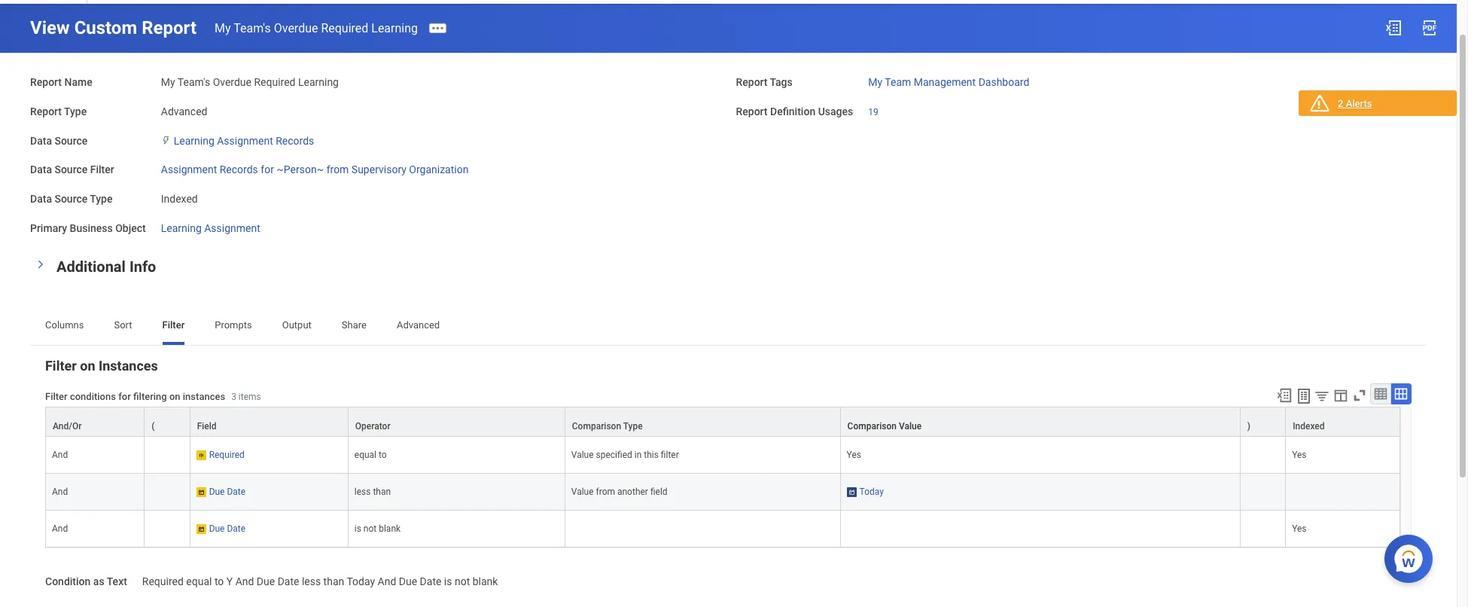 Task type: describe. For each thing, give the bounding box(es) containing it.
2 alerts
[[1338, 98, 1373, 109]]

filter on instances
[[45, 357, 158, 373]]

0 horizontal spatial from
[[327, 164, 349, 176]]

0 horizontal spatial indexed
[[161, 193, 198, 205]]

items
[[239, 392, 261, 402]]

type for report type
[[64, 105, 87, 117]]

my team's overdue required learning for report name element at the top of the page
[[161, 76, 339, 88]]

report for report type
[[30, 105, 62, 117]]

filtering
[[133, 391, 167, 402]]

value inside popup button
[[899, 421, 922, 431]]

for for filtering
[[118, 391, 131, 402]]

and/or
[[53, 421, 82, 431]]

another
[[618, 486, 648, 497]]

comparison value button
[[841, 407, 1240, 436]]

advanced element
[[161, 102, 207, 117]]

primary business object
[[30, 222, 146, 234]]

data source image
[[161, 134, 171, 146]]

specified
[[596, 449, 633, 460]]

additional info
[[56, 257, 156, 275]]

0 horizontal spatial is
[[355, 523, 361, 534]]

condition
[[45, 575, 91, 587]]

2
[[1338, 98, 1344, 109]]

comparison type button
[[565, 407, 840, 436]]

table image
[[1374, 386, 1389, 401]]

is not blank
[[355, 523, 401, 534]]

view printable version (pdf) image
[[1421, 19, 1439, 37]]

value from another field element
[[572, 483, 668, 497]]

exclamation image
[[1314, 99, 1325, 110]]

from inside "row"
[[596, 486, 615, 497]]

in
[[635, 449, 642, 460]]

additional info button
[[56, 257, 156, 275]]

due date link for field image corresponding to less
[[209, 483, 246, 497]]

filter for filter conditions for filtering on instances 3 items
[[45, 391, 68, 402]]

1 vertical spatial today
[[347, 575, 375, 587]]

0 horizontal spatial than
[[324, 575, 344, 587]]

1 horizontal spatial on
[[169, 391, 180, 402]]

my inside report name element
[[161, 76, 175, 88]]

0 vertical spatial not
[[364, 523, 377, 534]]

less than element
[[355, 483, 391, 497]]

my for report tags
[[869, 76, 883, 88]]

tags
[[770, 76, 793, 88]]

filter conditions for filtering on instances 3 items
[[45, 391, 261, 402]]

operator button
[[349, 407, 565, 436]]

less than
[[355, 486, 391, 497]]

report right the custom
[[142, 17, 197, 38]]

value specified in this filter element
[[572, 446, 679, 460]]

object
[[115, 222, 146, 234]]

name
[[64, 76, 92, 88]]

required link
[[209, 446, 245, 460]]

operator
[[355, 421, 391, 431]]

filter for filter
[[162, 319, 185, 330]]

share
[[342, 319, 367, 330]]

report for report name
[[30, 76, 62, 88]]

1 vertical spatial blank
[[473, 575, 498, 587]]

instances
[[183, 391, 225, 402]]

value specified in this filter
[[572, 449, 679, 460]]

dashboard
[[979, 76, 1030, 88]]

assignment for learning assignment records
[[217, 134, 273, 146]]

2 row from the top
[[45, 437, 1401, 473]]

custom
[[74, 17, 137, 38]]

19 button
[[869, 106, 881, 118]]

(
[[152, 421, 155, 431]]

2 alerts button
[[1299, 90, 1457, 119]]

supervisory
[[352, 164, 407, 176]]

3 and element from the top
[[52, 520, 68, 534]]

and/or button
[[46, 407, 144, 436]]

than inside "row"
[[373, 486, 391, 497]]

1 horizontal spatial not
[[455, 575, 470, 587]]

comparison for comparison value
[[848, 421, 897, 431]]

report tags
[[736, 76, 793, 88]]

required inside "row"
[[209, 449, 245, 460]]

field image for less
[[196, 486, 206, 498]]

for for ~person~
[[261, 164, 274, 176]]

data source
[[30, 134, 88, 146]]

row containing and/or
[[45, 406, 1401, 437]]

data for data source filter
[[30, 164, 52, 176]]

1 vertical spatial records
[[220, 164, 258, 176]]

indexed button
[[1287, 407, 1400, 436]]

field
[[651, 486, 668, 497]]

learning inside report name element
[[298, 76, 339, 88]]

learning assignment
[[161, 222, 260, 234]]

due date for 3rd field image from the top of the filter on instances group's due date link
[[209, 523, 246, 534]]

field button
[[190, 407, 348, 436]]

1 vertical spatial less
[[302, 575, 321, 587]]

learning assignment records
[[174, 134, 314, 146]]

)
[[1248, 421, 1251, 431]]

columns
[[45, 319, 84, 330]]

field
[[197, 421, 217, 431]]

~person~
[[277, 164, 324, 176]]

value for value specified in this filter
[[572, 449, 594, 460]]

export to excel image
[[1385, 19, 1403, 37]]

4 row from the top
[[45, 510, 1401, 547]]

data source type
[[30, 193, 113, 205]]

export to excel image
[[1277, 387, 1293, 403]]

team's for report name element at the top of the page
[[178, 76, 210, 88]]

my team management dashboard
[[869, 76, 1030, 88]]

19
[[869, 107, 879, 117]]

learning assignment link
[[161, 219, 260, 234]]

data source filter
[[30, 164, 114, 176]]

less inside less than element
[[355, 486, 371, 497]]

and element for "row" containing and/or
[[52, 446, 68, 460]]

0 horizontal spatial on
[[80, 357, 95, 373]]

my team's overdue required learning link
[[215, 21, 418, 35]]

primary
[[30, 222, 67, 234]]

and element for 3rd "row" from the bottom of the filter on instances group
[[52, 483, 68, 497]]

organization
[[409, 164, 469, 176]]

as
[[93, 575, 104, 587]]

info
[[129, 257, 156, 275]]

value for value from another field
[[572, 486, 594, 497]]

1 source from the top
[[55, 134, 88, 146]]

usages
[[818, 105, 854, 117]]

output
[[282, 319, 312, 330]]



Task type: vqa. For each thing, say whether or not it's contained in the screenshot.


Task type: locate. For each thing, give the bounding box(es) containing it.
overdue up report name element at the top of the page
[[274, 21, 318, 35]]

data up primary
[[30, 193, 52, 205]]

filter for filter on instances
[[45, 357, 77, 373]]

2 vertical spatial assignment
[[204, 222, 260, 234]]

type down name
[[64, 105, 87, 117]]

less
[[355, 486, 371, 497], [302, 575, 321, 587]]

equal to
[[355, 449, 387, 460]]

comparison
[[572, 421, 621, 431], [848, 421, 897, 431]]

1 vertical spatial type
[[90, 193, 113, 205]]

1 horizontal spatial today
[[860, 486, 884, 497]]

indexed inside popup button
[[1293, 421, 1325, 431]]

1 horizontal spatial type
[[90, 193, 113, 205]]

1 vertical spatial source
[[55, 164, 88, 176]]

type for comparison type
[[623, 421, 643, 431]]

1 field image from the top
[[196, 449, 206, 461]]

is not blank element
[[355, 520, 401, 534]]

toolbar inside filter on instances group
[[1270, 383, 1412, 406]]

advanced up data source 'icon'
[[161, 105, 207, 117]]

data down "report type"
[[30, 134, 52, 146]]

filter on instances group
[[45, 357, 1412, 589]]

my team's overdue required learning
[[215, 21, 418, 35], [161, 76, 339, 88]]

1 horizontal spatial blank
[[473, 575, 498, 587]]

my for view custom report
[[215, 21, 231, 35]]

equal to element
[[355, 446, 387, 460]]

field image for equal
[[196, 449, 206, 461]]

row down filter
[[45, 473, 1401, 510]]

required inside report name element
[[254, 76, 296, 88]]

0 horizontal spatial equal
[[186, 575, 212, 587]]

records up ~person~
[[276, 134, 314, 146]]

0 horizontal spatial not
[[364, 523, 377, 534]]

0 vertical spatial value
[[899, 421, 922, 431]]

blank
[[379, 523, 401, 534], [473, 575, 498, 587]]

2 vertical spatial source
[[55, 193, 88, 205]]

type up value specified in this filter element
[[623, 421, 643, 431]]

on up the conditions
[[80, 357, 95, 373]]

0 vertical spatial to
[[379, 449, 387, 460]]

1 horizontal spatial team's
[[234, 21, 271, 35]]

yes
[[847, 449, 862, 460], [1293, 449, 1307, 460], [1293, 523, 1307, 534]]

comparison for comparison type
[[572, 421, 621, 431]]

instances
[[99, 357, 158, 373]]

source down data source filter
[[55, 193, 88, 205]]

0 horizontal spatial today
[[347, 575, 375, 587]]

comparison up specified
[[572, 421, 621, 431]]

this
[[644, 449, 659, 460]]

2 vertical spatial type
[[623, 421, 643, 431]]

field image
[[196, 449, 206, 461], [196, 486, 206, 498], [196, 523, 206, 535]]

type
[[64, 105, 87, 117], [90, 193, 113, 205], [623, 421, 643, 431]]

filter up data source type
[[90, 164, 114, 176]]

text
[[107, 575, 127, 587]]

1 vertical spatial to
[[215, 575, 224, 587]]

filter inside tab list
[[162, 319, 185, 330]]

1 due date link from the top
[[209, 483, 246, 497]]

0 horizontal spatial advanced
[[161, 105, 207, 117]]

0 vertical spatial assignment
[[217, 134, 273, 146]]

due date
[[209, 486, 246, 497], [209, 523, 246, 534]]

due
[[209, 486, 225, 497], [209, 523, 225, 534], [257, 575, 275, 587], [399, 575, 417, 587]]

0 vertical spatial today
[[860, 486, 884, 497]]

fullscreen image
[[1352, 387, 1369, 403]]

0 horizontal spatial type
[[64, 105, 87, 117]]

indexed
[[161, 193, 198, 205], [1293, 421, 1325, 431]]

filter down columns
[[45, 357, 77, 373]]

1 horizontal spatial than
[[373, 486, 391, 497]]

( button
[[145, 407, 190, 436]]

on
[[80, 357, 95, 373], [169, 391, 180, 402]]

due date link for 3rd field image from the top of the filter on instances group
[[209, 520, 246, 534]]

for inside filter on instances group
[[118, 391, 131, 402]]

comparison value
[[848, 421, 922, 431]]

my team's overdue required learning for my team's overdue required learning link
[[215, 21, 418, 35]]

0 vertical spatial blank
[[379, 523, 401, 534]]

team's up advanced element
[[178, 76, 210, 88]]

tab list inside view custom report main content
[[30, 308, 1427, 345]]

1 and element from the top
[[52, 446, 68, 460]]

report name element
[[161, 67, 339, 89]]

0 vertical spatial for
[[261, 164, 274, 176]]

report definition usages
[[736, 105, 854, 117]]

0 vertical spatial due date link
[[209, 483, 246, 497]]

and
[[52, 449, 68, 460], [52, 486, 68, 497], [52, 523, 68, 534], [235, 575, 254, 587], [378, 575, 396, 587]]

2 data from the top
[[30, 164, 52, 176]]

1 vertical spatial equal
[[186, 575, 212, 587]]

today
[[860, 486, 884, 497], [347, 575, 375, 587]]

is
[[355, 523, 361, 534], [444, 575, 452, 587]]

2 vertical spatial value
[[572, 486, 594, 497]]

3 data from the top
[[30, 193, 52, 205]]

source for type
[[55, 193, 88, 205]]

report up "report type"
[[30, 76, 62, 88]]

row
[[45, 406, 1401, 437], [45, 437, 1401, 473], [45, 473, 1401, 510], [45, 510, 1401, 547]]

prompts
[[215, 319, 252, 330]]

1 data from the top
[[30, 134, 52, 146]]

equal inside equal to element
[[355, 449, 377, 460]]

comparison type
[[572, 421, 643, 431]]

1 horizontal spatial advanced
[[397, 319, 440, 330]]

due date link down required link
[[209, 483, 246, 497]]

2 field image from the top
[[196, 486, 206, 498]]

0 vertical spatial less
[[355, 486, 371, 497]]

report for report definition usages
[[736, 105, 768, 117]]

alerts
[[1346, 98, 1373, 109]]

0 vertical spatial than
[[373, 486, 391, 497]]

1 vertical spatial team's
[[178, 76, 210, 88]]

1 vertical spatial data
[[30, 164, 52, 176]]

filter
[[661, 449, 679, 460]]

2 vertical spatial data
[[30, 193, 52, 205]]

1 horizontal spatial indexed
[[1293, 421, 1325, 431]]

from left another
[[596, 486, 615, 497]]

1 vertical spatial is
[[444, 575, 452, 587]]

view
[[30, 17, 70, 38]]

report up data source on the left of page
[[30, 105, 62, 117]]

for left ~person~
[[261, 164, 274, 176]]

0 vertical spatial overdue
[[274, 21, 318, 35]]

business
[[70, 222, 113, 234]]

1 vertical spatial due date link
[[209, 520, 246, 534]]

0 vertical spatial team's
[[234, 21, 271, 35]]

3 source from the top
[[55, 193, 88, 205]]

comparison up today link
[[848, 421, 897, 431]]

my left team
[[869, 76, 883, 88]]

1 horizontal spatial less
[[355, 486, 371, 497]]

today inside "row"
[[860, 486, 884, 497]]

1 horizontal spatial comparison
[[848, 421, 897, 431]]

overdue
[[274, 21, 318, 35], [213, 76, 252, 88]]

1 vertical spatial value
[[572, 449, 594, 460]]

1 vertical spatial advanced
[[397, 319, 440, 330]]

data for data source
[[30, 134, 52, 146]]

source up data source filter
[[55, 134, 88, 146]]

filter right sort
[[162, 319, 185, 330]]

0 horizontal spatial less
[[302, 575, 321, 587]]

1 horizontal spatial for
[[261, 164, 274, 176]]

overdue for report name element at the top of the page
[[213, 76, 252, 88]]

2 horizontal spatial my
[[869, 76, 883, 88]]

management
[[914, 76, 976, 88]]

0 horizontal spatial overdue
[[213, 76, 252, 88]]

report for report tags
[[736, 76, 768, 88]]

data
[[30, 134, 52, 146], [30, 164, 52, 176], [30, 193, 52, 205]]

0 horizontal spatial my
[[161, 76, 175, 88]]

0 vertical spatial field image
[[196, 449, 206, 461]]

from right ~person~
[[327, 164, 349, 176]]

0 vertical spatial and element
[[52, 446, 68, 460]]

2 due date from the top
[[209, 523, 246, 534]]

filter on instances button
[[45, 357, 158, 373]]

2 horizontal spatial type
[[623, 421, 643, 431]]

sort
[[114, 319, 132, 330]]

2 and element from the top
[[52, 483, 68, 497]]

1 horizontal spatial equal
[[355, 449, 377, 460]]

0 horizontal spatial blank
[[379, 523, 401, 534]]

not
[[364, 523, 377, 534], [455, 575, 470, 587]]

my up report name element at the top of the page
[[215, 21, 231, 35]]

data source type element
[[161, 184, 198, 206]]

assignment records for ~person~ from supervisory organization
[[161, 164, 469, 176]]

advanced right share
[[397, 319, 440, 330]]

1 vertical spatial not
[[455, 575, 470, 587]]

additional
[[56, 257, 126, 275]]

) button
[[1241, 407, 1286, 436]]

team
[[885, 76, 912, 88]]

required equal to y and due date less than today and due date is not blank
[[142, 575, 498, 587]]

1 horizontal spatial my
[[215, 21, 231, 35]]

advanced inside tab list
[[397, 319, 440, 330]]

1 vertical spatial indexed
[[1293, 421, 1325, 431]]

y
[[227, 575, 233, 587]]

0 vertical spatial on
[[80, 357, 95, 373]]

blank inside "row"
[[379, 523, 401, 534]]

yes for required
[[1293, 449, 1307, 460]]

than
[[373, 486, 391, 497], [324, 575, 344, 587]]

0 vertical spatial from
[[327, 164, 349, 176]]

definition
[[771, 105, 816, 117]]

learning assignment records link
[[174, 131, 314, 146]]

1 vertical spatial than
[[324, 575, 344, 587]]

team's for my team's overdue required learning link
[[234, 21, 271, 35]]

1 vertical spatial from
[[596, 486, 615, 497]]

overdue inside report name element
[[213, 76, 252, 88]]

team's up report name element at the top of the page
[[234, 21, 271, 35]]

to inside "row"
[[379, 449, 387, 460]]

1 vertical spatial field image
[[196, 486, 206, 498]]

select to filter grid data image
[[1314, 388, 1331, 403]]

0 horizontal spatial for
[[118, 391, 131, 402]]

0 vertical spatial is
[[355, 523, 361, 534]]

report type
[[30, 105, 87, 117]]

tab list
[[30, 308, 1427, 345]]

1 horizontal spatial to
[[379, 449, 387, 460]]

0 vertical spatial advanced
[[161, 105, 207, 117]]

3 row from the top
[[45, 473, 1401, 510]]

required
[[321, 21, 369, 35], [254, 76, 296, 88], [209, 449, 245, 460], [142, 575, 184, 587]]

row down "field"
[[45, 510, 1401, 547]]

overdue up learning assignment records link
[[213, 76, 252, 88]]

records down learning assignment records
[[220, 164, 258, 176]]

yes for due date
[[1293, 523, 1307, 534]]

equal down operator
[[355, 449, 377, 460]]

row down the comparison type popup button
[[45, 437, 1401, 473]]

due date link
[[209, 483, 246, 497], [209, 520, 246, 534]]

0 horizontal spatial team's
[[178, 76, 210, 88]]

2 vertical spatial field image
[[196, 523, 206, 535]]

1 horizontal spatial overdue
[[274, 21, 318, 35]]

0 vertical spatial type
[[64, 105, 87, 117]]

for
[[261, 164, 274, 176], [118, 391, 131, 402]]

2 vertical spatial and element
[[52, 520, 68, 534]]

report down report tags
[[736, 105, 768, 117]]

on right filtering
[[169, 391, 180, 402]]

equal
[[355, 449, 377, 460], [186, 575, 212, 587]]

toolbar
[[1270, 383, 1412, 406]]

comparison inside popup button
[[572, 421, 621, 431]]

row up filter
[[45, 406, 1401, 437]]

0 vertical spatial my team's overdue required learning
[[215, 21, 418, 35]]

expand table image
[[1394, 386, 1409, 401]]

date
[[227, 486, 246, 497], [227, 523, 246, 534], [278, 575, 299, 587], [420, 575, 442, 587]]

2 source from the top
[[55, 164, 88, 176]]

data for data source type
[[30, 193, 52, 205]]

comparison inside popup button
[[848, 421, 897, 431]]

3
[[231, 392, 236, 402]]

report
[[142, 17, 197, 38], [30, 76, 62, 88], [736, 76, 768, 88], [30, 105, 62, 117], [736, 105, 768, 117]]

today down comparison value
[[860, 486, 884, 497]]

source up data source type
[[55, 164, 88, 176]]

0 vertical spatial indexed
[[161, 193, 198, 205]]

my up advanced element
[[161, 76, 175, 88]]

0 vertical spatial equal
[[355, 449, 377, 460]]

conditions
[[70, 391, 116, 402]]

learning
[[372, 21, 418, 35], [298, 76, 339, 88], [174, 134, 214, 146], [161, 222, 202, 234]]

1 vertical spatial for
[[118, 391, 131, 402]]

equal left the y
[[186, 575, 212, 587]]

1 vertical spatial assignment
[[161, 164, 217, 176]]

0 vertical spatial due date
[[209, 486, 246, 497]]

cell
[[145, 437, 190, 473], [1241, 437, 1287, 473], [145, 473, 190, 510], [1241, 473, 1287, 510], [1287, 473, 1401, 510], [145, 510, 190, 547], [565, 510, 841, 547], [841, 510, 1241, 547], [1241, 510, 1287, 547]]

click to view/edit grid preferences image
[[1333, 387, 1350, 403]]

view custom report main content
[[0, 4, 1457, 607]]

2 comparison from the left
[[848, 421, 897, 431]]

to left the y
[[215, 575, 224, 587]]

1 vertical spatial due date
[[209, 523, 246, 534]]

1 row from the top
[[45, 406, 1401, 437]]

assignment for learning assignment
[[204, 222, 260, 234]]

data down data source on the left of page
[[30, 164, 52, 176]]

due date link up the y
[[209, 520, 246, 534]]

overdue for my team's overdue required learning link
[[274, 21, 318, 35]]

due date down required link
[[209, 486, 246, 497]]

due date up the y
[[209, 523, 246, 534]]

source for filter
[[55, 164, 88, 176]]

type inside popup button
[[623, 421, 643, 431]]

report left tags
[[736, 76, 768, 88]]

report name
[[30, 76, 92, 88]]

today link
[[860, 483, 884, 497]]

filter up and/or
[[45, 391, 68, 402]]

filter
[[90, 164, 114, 176], [162, 319, 185, 330], [45, 357, 77, 373], [45, 391, 68, 402]]

1 horizontal spatial records
[[276, 134, 314, 146]]

1 horizontal spatial from
[[596, 486, 615, 497]]

chevron down image
[[35, 255, 46, 273]]

to down operator
[[379, 449, 387, 460]]

3 field image from the top
[[196, 523, 206, 535]]

1 vertical spatial overdue
[[213, 76, 252, 88]]

1 vertical spatial my team's overdue required learning
[[161, 76, 339, 88]]

type up business
[[90, 193, 113, 205]]

1 vertical spatial and element
[[52, 483, 68, 497]]

team's inside report name element
[[178, 76, 210, 88]]

advanced
[[161, 105, 207, 117], [397, 319, 440, 330]]

1 vertical spatial on
[[169, 391, 180, 402]]

0 horizontal spatial comparison
[[572, 421, 621, 431]]

indexed up learning assignment link
[[161, 193, 198, 205]]

assignment records for ~person~ from supervisory organization link
[[161, 161, 469, 176]]

1 horizontal spatial is
[[444, 575, 452, 587]]

1 due date from the top
[[209, 486, 246, 497]]

0 vertical spatial records
[[276, 134, 314, 146]]

value from another field
[[572, 486, 668, 497]]

today down is not blank
[[347, 575, 375, 587]]

for left filtering
[[118, 391, 131, 402]]

view custom report
[[30, 17, 197, 38]]

due date for due date link related to field image corresponding to less
[[209, 486, 246, 497]]

0 horizontal spatial records
[[220, 164, 258, 176]]

indexed down export to worksheets image
[[1293, 421, 1325, 431]]

from
[[327, 164, 349, 176], [596, 486, 615, 497]]

export to worksheets image
[[1295, 387, 1314, 405]]

2 due date link from the top
[[209, 520, 246, 534]]

0 horizontal spatial to
[[215, 575, 224, 587]]

tab list containing columns
[[30, 308, 1427, 345]]

condition as text
[[45, 575, 127, 587]]

1 comparison from the left
[[572, 421, 621, 431]]

0 vertical spatial data
[[30, 134, 52, 146]]

0 vertical spatial source
[[55, 134, 88, 146]]

records
[[276, 134, 314, 146], [220, 164, 258, 176]]

my team management dashboard link
[[869, 73, 1030, 88]]

and element
[[52, 446, 68, 460], [52, 483, 68, 497], [52, 520, 68, 534]]



